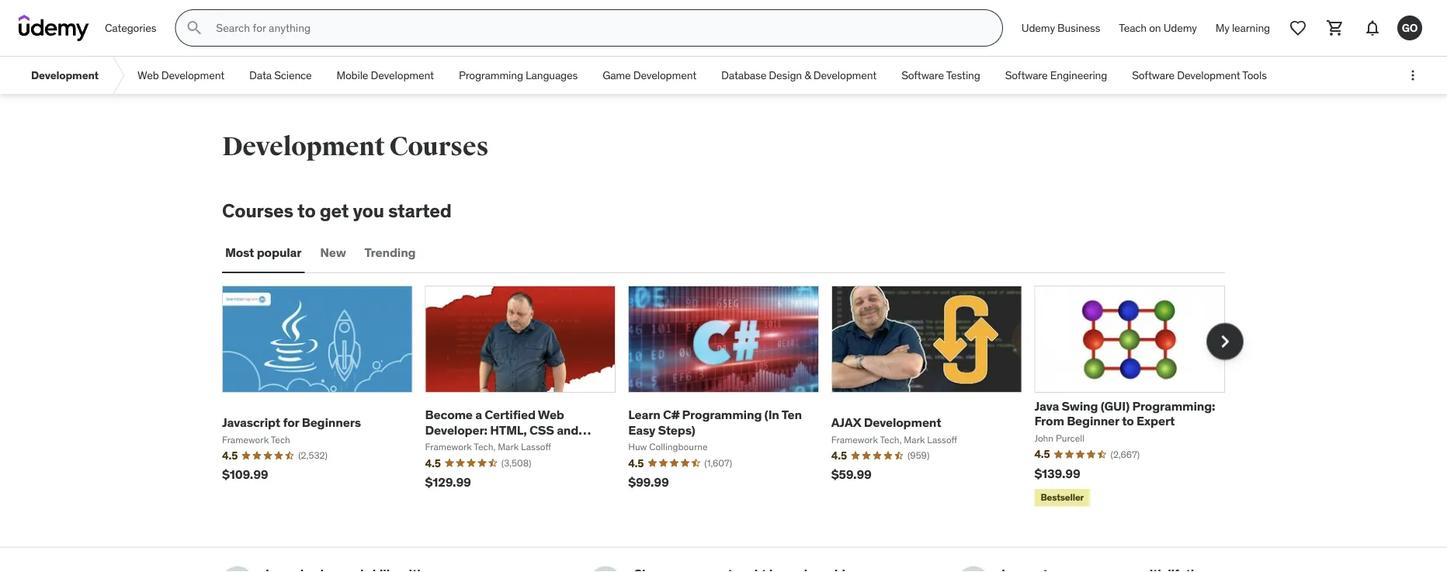 Task type: describe. For each thing, give the bounding box(es) containing it.
data
[[249, 68, 272, 82]]

developer:
[[425, 422, 487, 438]]

for
[[283, 414, 299, 430]]

beginners
[[302, 414, 361, 430]]

shopping cart with 0 items image
[[1326, 19, 1345, 37]]

development inside carousel element
[[864, 414, 941, 430]]

my learning
[[1216, 21, 1270, 35]]

notifications image
[[1363, 19, 1382, 37]]

easy
[[628, 422, 655, 438]]

software for software development tools
[[1132, 68, 1175, 82]]

go
[[1402, 21, 1418, 35]]

steps)
[[658, 422, 695, 438]]

teach on udemy link
[[1110, 9, 1206, 47]]

carousel element
[[222, 286, 1244, 510]]

started
[[388, 199, 452, 222]]

2 udemy from the left
[[1164, 21, 1197, 35]]

learning
[[1232, 21, 1270, 35]]

development right game
[[633, 68, 697, 82]]

become
[[425, 407, 473, 423]]

programming:
[[1132, 398, 1215, 414]]

0 vertical spatial to
[[297, 199, 316, 222]]

tools
[[1243, 68, 1267, 82]]

design
[[769, 68, 802, 82]]

javascript
[[425, 437, 485, 453]]

my
[[1216, 21, 1230, 35]]

to inside java swing (gui) programming: from beginner to expert
[[1122, 413, 1134, 429]]

web inside web development link
[[137, 68, 159, 82]]

data science
[[249, 68, 312, 82]]

categories button
[[95, 9, 166, 47]]

javascript
[[222, 414, 280, 430]]

development right mobile
[[371, 68, 434, 82]]

database design & development link
[[709, 57, 889, 94]]

trending button
[[362, 234, 419, 272]]

javascript for beginners
[[222, 414, 361, 430]]

development up get
[[222, 130, 385, 163]]

(gui)
[[1101, 398, 1130, 414]]

arrow pointing to subcategory menu links image
[[111, 57, 125, 94]]

most
[[225, 245, 254, 261]]

java swing (gui) programming: from beginner to expert link
[[1034, 398, 1215, 429]]

game development link
[[590, 57, 709, 94]]

learn c# programming (in ten easy steps) link
[[628, 407, 802, 438]]

software development tools link
[[1120, 57, 1279, 94]]

&
[[804, 68, 811, 82]]

mobile
[[337, 68, 368, 82]]

1 udemy from the left
[[1022, 21, 1055, 35]]

software engineering link
[[993, 57, 1120, 94]]

udemy business link
[[1012, 9, 1110, 47]]

java swing (gui) programming: from beginner to expert
[[1034, 398, 1215, 429]]

new
[[320, 245, 346, 261]]

learn
[[628, 407, 660, 423]]

Search for anything text field
[[213, 15, 984, 41]]

development down submit search image
[[161, 68, 224, 82]]

software for software engineering
[[1005, 68, 1048, 82]]

software testing
[[902, 68, 980, 82]]

my learning link
[[1206, 9, 1280, 47]]

software testing link
[[889, 57, 993, 94]]



Task type: locate. For each thing, give the bounding box(es) containing it.
0 horizontal spatial programming
[[459, 68, 523, 82]]

development right ajax at the right
[[864, 414, 941, 430]]

web inside become a certified web developer: html, css and javascript
[[538, 407, 564, 423]]

software left testing
[[902, 68, 944, 82]]

on
[[1149, 21, 1161, 35]]

development link
[[19, 57, 111, 94]]

1 vertical spatial programming
[[682, 407, 762, 423]]

go link
[[1391, 9, 1429, 47]]

0 horizontal spatial udemy
[[1022, 21, 1055, 35]]

css
[[529, 422, 554, 438]]

1 vertical spatial web
[[538, 407, 564, 423]]

software inside "link"
[[1005, 68, 1048, 82]]

programming inside "link"
[[459, 68, 523, 82]]

programming languages
[[459, 68, 578, 82]]

udemy right on
[[1164, 21, 1197, 35]]

web right certified
[[538, 407, 564, 423]]

to left get
[[297, 199, 316, 222]]

mobile development
[[337, 68, 434, 82]]

game
[[603, 68, 631, 82]]

from
[[1034, 413, 1064, 429]]

0 vertical spatial courses
[[389, 130, 489, 163]]

ten
[[782, 407, 802, 423]]

web
[[137, 68, 159, 82], [538, 407, 564, 423]]

1 horizontal spatial courses
[[389, 130, 489, 163]]

become a certified web developer: html, css and javascript link
[[425, 407, 591, 453]]

swing
[[1062, 398, 1098, 414]]

engineering
[[1050, 68, 1107, 82]]

0 horizontal spatial software
[[902, 68, 944, 82]]

software
[[902, 68, 944, 82], [1005, 68, 1048, 82], [1132, 68, 1175, 82]]

most popular
[[225, 245, 302, 261]]

2 horizontal spatial software
[[1132, 68, 1175, 82]]

trending
[[365, 245, 416, 261]]

programming
[[459, 68, 523, 82], [682, 407, 762, 423]]

0 vertical spatial programming
[[459, 68, 523, 82]]

data science link
[[237, 57, 324, 94]]

ajax development
[[831, 414, 941, 430]]

0 horizontal spatial web
[[137, 68, 159, 82]]

you
[[353, 199, 384, 222]]

science
[[274, 68, 312, 82]]

software left engineering
[[1005, 68, 1048, 82]]

0 vertical spatial web
[[137, 68, 159, 82]]

0 horizontal spatial courses
[[222, 199, 293, 222]]

wishlist image
[[1289, 19, 1307, 37]]

1 horizontal spatial software
[[1005, 68, 1048, 82]]

get
[[320, 199, 349, 222]]

courses
[[389, 130, 489, 163], [222, 199, 293, 222]]

development right &
[[814, 68, 877, 82]]

programming left (in
[[682, 407, 762, 423]]

expert
[[1137, 413, 1175, 429]]

udemy
[[1022, 21, 1055, 35], [1164, 21, 1197, 35]]

courses up most popular
[[222, 199, 293, 222]]

more subcategory menu links image
[[1405, 68, 1421, 83]]

next image
[[1213, 329, 1238, 354]]

learn c# programming (in ten easy steps)
[[628, 407, 802, 438]]

1 software from the left
[[902, 68, 944, 82]]

most popular button
[[222, 234, 305, 272]]

teach
[[1119, 21, 1147, 35]]

development left tools
[[1177, 68, 1240, 82]]

database design & development
[[721, 68, 877, 82]]

udemy image
[[19, 15, 89, 41]]

c#
[[663, 407, 680, 423]]

development courses
[[222, 130, 489, 163]]

2 software from the left
[[1005, 68, 1048, 82]]

1 horizontal spatial udemy
[[1164, 21, 1197, 35]]

3 software from the left
[[1132, 68, 1175, 82]]

courses up started
[[389, 130, 489, 163]]

development down udemy image
[[31, 68, 99, 82]]

ajax
[[831, 414, 861, 430]]

software down teach on udemy link
[[1132, 68, 1175, 82]]

mobile development link
[[324, 57, 446, 94]]

software for software testing
[[902, 68, 944, 82]]

to
[[297, 199, 316, 222], [1122, 413, 1134, 429]]

web development link
[[125, 57, 237, 94]]

become a certified web developer: html, css and javascript
[[425, 407, 579, 453]]

javascript for beginners link
[[222, 414, 361, 430]]

1 vertical spatial courses
[[222, 199, 293, 222]]

web development
[[137, 68, 224, 82]]

1 horizontal spatial to
[[1122, 413, 1134, 429]]

web right arrow pointing to subcategory menu links "icon"
[[137, 68, 159, 82]]

html,
[[490, 422, 527, 438]]

ajax development link
[[831, 414, 941, 430]]

(in
[[764, 407, 779, 423]]

1 horizontal spatial programming
[[682, 407, 762, 423]]

development
[[31, 68, 99, 82], [161, 68, 224, 82], [371, 68, 434, 82], [633, 68, 697, 82], [814, 68, 877, 82], [1177, 68, 1240, 82], [222, 130, 385, 163], [864, 414, 941, 430]]

udemy left business
[[1022, 21, 1055, 35]]

software engineering
[[1005, 68, 1107, 82]]

programming languages link
[[446, 57, 590, 94]]

database
[[721, 68, 766, 82]]

submit search image
[[185, 19, 204, 37]]

game development
[[603, 68, 697, 82]]

categories
[[105, 21, 156, 35]]

a
[[475, 407, 482, 423]]

popular
[[257, 245, 302, 261]]

languages
[[526, 68, 578, 82]]

software development tools
[[1132, 68, 1267, 82]]

java
[[1034, 398, 1059, 414]]

1 horizontal spatial web
[[538, 407, 564, 423]]

udemy business
[[1022, 21, 1100, 35]]

to left expert
[[1122, 413, 1134, 429]]

beginner
[[1067, 413, 1119, 429]]

courses to get you started
[[222, 199, 452, 222]]

teach on udemy
[[1119, 21, 1197, 35]]

programming inside learn c# programming (in ten easy steps)
[[682, 407, 762, 423]]

business
[[1058, 21, 1100, 35]]

and
[[557, 422, 579, 438]]

0 horizontal spatial to
[[297, 199, 316, 222]]

new button
[[317, 234, 349, 272]]

programming left 'languages'
[[459, 68, 523, 82]]

testing
[[946, 68, 980, 82]]

certified
[[485, 407, 536, 423]]

1 vertical spatial to
[[1122, 413, 1134, 429]]



Task type: vqa. For each thing, say whether or not it's contained in the screenshot.
the rightmost "results"
no



